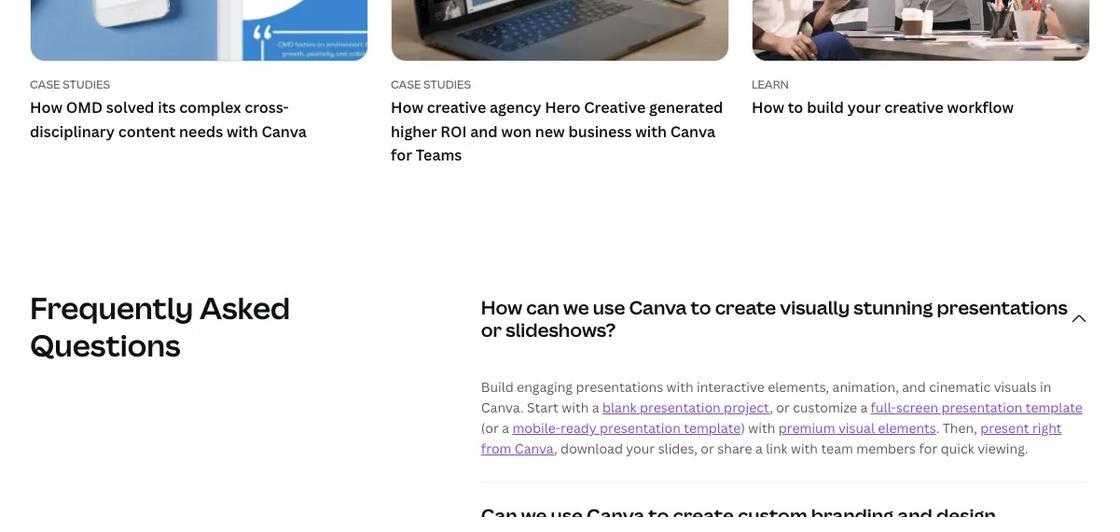 Task type: vqa. For each thing, say whether or not it's contained in the screenshot.


Task type: describe. For each thing, give the bounding box(es) containing it.
build
[[807, 97, 845, 117]]

business
[[569, 121, 632, 141]]

canva.
[[481, 399, 524, 416]]

studies for omd
[[62, 76, 110, 92]]

present
[[981, 419, 1030, 437]]

its
[[158, 97, 176, 117]]

generated
[[650, 97, 724, 117]]

learn how to build your creative workflow
[[752, 76, 1015, 117]]

teams
[[416, 145, 462, 165]]

for inside case studies how creative agency hero creative generated higher roi and won new business with canva for teams
[[391, 145, 413, 165]]

visually
[[780, 295, 850, 320]]

presentations inside the build engaging presentations with interactive elements, animation, and cinematic visuals in canva. start with a
[[576, 378, 664, 396]]

how can we use canva to create visually stunning presentations or slideshows? button
[[481, 274, 1091, 364]]

share
[[718, 440, 753, 457]]

content
[[118, 121, 176, 141]]

questions
[[30, 324, 181, 365]]

workflow
[[948, 97, 1015, 117]]

premium
[[779, 419, 836, 437]]

1 horizontal spatial for
[[920, 440, 938, 457]]

frequently asked questions
[[30, 287, 290, 365]]

case studies how omd solved its complex cross- disciplinary content needs with canva
[[30, 76, 307, 141]]

with up blank presentation project link
[[667, 378, 694, 396]]

members
[[857, 440, 917, 457]]

1 vertical spatial ,
[[554, 440, 558, 457]]

how inside how can we use canva to create visually stunning presentations or slideshows?
[[481, 295, 523, 320]]

presentation up then,
[[942, 399, 1023, 416]]

new
[[535, 121, 565, 141]]

team
[[822, 440, 854, 457]]

with up ready
[[562, 399, 589, 416]]

how inside case studies how omd solved its complex cross- disciplinary content needs with canva
[[30, 97, 63, 117]]

1 horizontal spatial template
[[1026, 399, 1083, 416]]

how can we use canva to create visually stunning presentations or slideshows?
[[481, 295, 1068, 343]]

visual
[[839, 419, 875, 437]]

(or
[[481, 419, 499, 437]]

presentation up slides,
[[640, 399, 721, 416]]

then,
[[943, 419, 978, 437]]

with inside case studies how creative agency hero creative generated higher roi and won new business with canva for teams
[[636, 121, 667, 141]]

case for how creative agency hero creative generated higher roi and won new business with canva for teams
[[391, 76, 421, 92]]

canva inside case studies how creative agency hero creative generated higher roi and won new business with canva for teams
[[671, 121, 716, 141]]

case studies how creative agency hero creative generated higher roi and won new business with canva for teams
[[391, 76, 724, 165]]

how inside case studies how creative agency hero creative generated higher roi and won new business with canva for teams
[[391, 97, 424, 117]]

agency
[[490, 97, 542, 117]]

we
[[564, 295, 590, 320]]

to inside how can we use canva to create visually stunning presentations or slideshows?
[[691, 295, 712, 320]]

a left full-
[[861, 399, 868, 416]]

stunning
[[854, 295, 934, 320]]

use
[[593, 295, 626, 320]]

won
[[502, 121, 532, 141]]

case for how omd solved its complex cross- disciplinary content needs with canva
[[30, 76, 60, 92]]

hero
[[545, 97, 581, 117]]

mobile-
[[513, 419, 561, 437]]

complex
[[179, 97, 241, 117]]

presentation down blank
[[600, 419, 681, 437]]

blank
[[603, 399, 637, 416]]

a inside the build engaging presentations with interactive elements, animation, and cinematic visuals in canva. start with a
[[592, 399, 600, 416]]

from
[[481, 440, 512, 457]]

omd
[[66, 97, 103, 117]]

elements
[[879, 419, 937, 437]]

creative
[[585, 97, 646, 117]]

download
[[561, 440, 623, 457]]

solved
[[106, 97, 154, 117]]

right
[[1033, 419, 1063, 437]]



Task type: locate. For each thing, give the bounding box(es) containing it.
with inside case studies how omd solved its complex cross- disciplinary content needs with canva
[[227, 121, 258, 141]]

and
[[471, 121, 498, 141], [903, 378, 927, 396]]

interactive
[[697, 378, 765, 396]]

case up disciplinary
[[30, 76, 60, 92]]

your right build
[[848, 97, 882, 117]]

, down mobile-
[[554, 440, 558, 457]]

0 vertical spatial your
[[848, 97, 882, 117]]

create
[[716, 295, 777, 320]]

1 horizontal spatial ,
[[770, 399, 774, 416]]

0 horizontal spatial and
[[471, 121, 498, 141]]

, download your slides, or share a link with team members for quick viewing.
[[554, 440, 1029, 457]]

your
[[848, 97, 882, 117], [627, 440, 655, 457]]

how down learn
[[752, 97, 785, 117]]

screen
[[897, 399, 939, 416]]

1 studies from the left
[[62, 76, 110, 92]]

visuals
[[995, 378, 1037, 396]]

how up higher
[[391, 97, 424, 117]]

0 horizontal spatial presentations
[[576, 378, 664, 396]]

2 case from the left
[[391, 76, 421, 92]]

customize
[[793, 399, 858, 416]]

for down higher
[[391, 145, 413, 165]]

1 vertical spatial presentations
[[576, 378, 664, 396]]

a
[[592, 399, 600, 416], [861, 399, 868, 416], [502, 419, 510, 437], [756, 440, 763, 457]]

with right )
[[749, 419, 776, 437]]

presentations
[[937, 295, 1068, 320], [576, 378, 664, 396]]

0 horizontal spatial ,
[[554, 440, 558, 457]]

learn
[[752, 76, 789, 92]]

0 horizontal spatial for
[[391, 145, 413, 165]]

blank presentation project link
[[603, 399, 770, 416]]

elements,
[[768, 378, 830, 396]]

needs
[[179, 121, 223, 141]]

can
[[527, 295, 560, 320]]

template up right
[[1026, 399, 1083, 416]]

1 horizontal spatial your
[[848, 97, 882, 117]]

2 horizontal spatial or
[[777, 399, 790, 416]]

1 horizontal spatial case
[[391, 76, 421, 92]]

0 vertical spatial ,
[[770, 399, 774, 416]]

0 vertical spatial template
[[1026, 399, 1083, 416]]

or down elements,
[[777, 399, 790, 416]]

blank presentation project , or customize a full-screen presentation template (or a mobile-ready presentation template ) with premium visual elements . then,
[[481, 399, 1083, 437]]

for down the .
[[920, 440, 938, 457]]

how
[[30, 97, 63, 117], [391, 97, 424, 117], [752, 97, 785, 117], [481, 295, 523, 320]]

canva right use
[[629, 295, 687, 320]]

1 horizontal spatial studies
[[424, 76, 471, 92]]

0 vertical spatial or
[[481, 317, 502, 343]]

a left blank
[[592, 399, 600, 416]]

full-screen presentation template link
[[871, 399, 1083, 416]]

,
[[770, 399, 774, 416], [554, 440, 558, 457]]

0 vertical spatial and
[[471, 121, 498, 141]]

in
[[1041, 378, 1052, 396]]

0 horizontal spatial your
[[627, 440, 655, 457]]

or for (or
[[777, 399, 790, 416]]

case inside case studies how creative agency hero creative generated higher roi and won new business with canva for teams
[[391, 76, 421, 92]]

and up screen
[[903, 378, 927, 396]]

and inside case studies how creative agency hero creative generated higher roi and won new business with canva for teams
[[471, 121, 498, 141]]

1 horizontal spatial and
[[903, 378, 927, 396]]

0 horizontal spatial or
[[481, 317, 502, 343]]

template
[[1026, 399, 1083, 416], [684, 419, 741, 437]]

with
[[227, 121, 258, 141], [636, 121, 667, 141], [667, 378, 694, 396], [562, 399, 589, 416], [749, 419, 776, 437], [791, 440, 818, 457]]

slides,
[[659, 440, 698, 457]]

and inside the build engaging presentations with interactive elements, animation, and cinematic visuals in canva. start with a
[[903, 378, 927, 396]]

with down cross-
[[227, 121, 258, 141]]

cross-
[[245, 97, 289, 117]]

creative inside case studies how creative agency hero creative generated higher roi and won new business with canva for teams
[[427, 97, 486, 117]]

present right from canva link
[[481, 419, 1063, 457]]

viewing.
[[978, 440, 1029, 457]]

1 vertical spatial to
[[691, 295, 712, 320]]

build
[[481, 378, 514, 396]]

animation,
[[833, 378, 900, 396]]

build engaging presentations with interactive elements, animation, and cinematic visuals in canva. start with a
[[481, 378, 1052, 416]]

studies inside case studies how omd solved its complex cross- disciplinary content needs with canva
[[62, 76, 110, 92]]

studies inside case studies how creative agency hero creative generated higher roi and won new business with canva for teams
[[424, 76, 471, 92]]

how up disciplinary
[[30, 97, 63, 117]]

quick
[[941, 440, 975, 457]]

1 horizontal spatial creative
[[885, 97, 944, 117]]

creative left workflow on the right
[[885, 97, 944, 117]]

higher
[[391, 121, 437, 141]]

canva inside how can we use canva to create visually stunning presentations or slideshows?
[[629, 295, 687, 320]]

start
[[527, 399, 559, 416]]

with down premium at the right bottom of the page
[[791, 440, 818, 457]]

studies
[[62, 76, 110, 92], [424, 76, 471, 92]]

2 vertical spatial or
[[701, 440, 715, 457]]

0 horizontal spatial creative
[[427, 97, 486, 117]]

case up higher
[[391, 76, 421, 92]]

frequently
[[30, 287, 194, 328]]

, inside blank presentation project , or customize a full-screen presentation template (or a mobile-ready presentation template ) with premium visual elements . then,
[[770, 399, 774, 416]]

presentations up blank
[[576, 378, 664, 396]]

0 horizontal spatial studies
[[62, 76, 110, 92]]

full-
[[871, 399, 897, 416]]

studies for creative
[[424, 76, 471, 92]]

a left link
[[756, 440, 763, 457]]

1 vertical spatial your
[[627, 440, 655, 457]]

canva inside present right from canva
[[515, 440, 554, 457]]

0 vertical spatial presentations
[[937, 295, 1068, 320]]

2 creative from the left
[[885, 97, 944, 117]]

mobile-ready presentation template link
[[513, 419, 741, 437]]

, up present right from canva
[[770, 399, 774, 416]]

how inside the learn how to build your creative workflow
[[752, 97, 785, 117]]

0 horizontal spatial template
[[684, 419, 741, 437]]

to inside the learn how to build your creative workflow
[[788, 97, 804, 117]]

studies up omd
[[62, 76, 110, 92]]

0 horizontal spatial case
[[30, 76, 60, 92]]

engaging
[[517, 378, 573, 396]]

canva inside case studies how omd solved its complex cross- disciplinary content needs with canva
[[262, 121, 307, 141]]

0 horizontal spatial to
[[691, 295, 712, 320]]

presentations up 'visuals'
[[937, 295, 1068, 320]]

studies up roi
[[424, 76, 471, 92]]

present right from canva
[[481, 419, 1063, 457]]

with down generated
[[636, 121, 667, 141]]

ready
[[561, 419, 597, 437]]

or inside blank presentation project , or customize a full-screen presentation template (or a mobile-ready presentation template ) with premium visual elements . then,
[[777, 399, 790, 416]]

1 vertical spatial for
[[920, 440, 938, 457]]

1 vertical spatial template
[[684, 419, 741, 437]]

2 studies from the left
[[424, 76, 471, 92]]

or for for
[[701, 440, 715, 457]]

creative inside the learn how to build your creative workflow
[[885, 97, 944, 117]]

1 horizontal spatial presentations
[[937, 295, 1068, 320]]

presentations inside how can we use canva to create visually stunning presentations or slideshows?
[[937, 295, 1068, 320]]

or
[[481, 317, 502, 343], [777, 399, 790, 416], [701, 440, 715, 457]]

project
[[724, 399, 770, 416]]

creative up roi
[[427, 97, 486, 117]]

creative
[[427, 97, 486, 117], [885, 97, 944, 117]]

with inside blank presentation project , or customize a full-screen presentation template (or a mobile-ready presentation template ) with premium visual elements . then,
[[749, 419, 776, 437]]

a right (or
[[502, 419, 510, 437]]

or left can
[[481, 317, 502, 343]]

to left create
[[691, 295, 712, 320]]

to
[[788, 97, 804, 117], [691, 295, 712, 320]]

1 case from the left
[[30, 76, 60, 92]]

and right roi
[[471, 121, 498, 141]]

1 vertical spatial and
[[903, 378, 927, 396]]

premium visual elements link
[[779, 419, 937, 437]]

to left build
[[788, 97, 804, 117]]

or inside how can we use canva to create visually stunning presentations or slideshows?
[[481, 317, 502, 343]]

banner_creative_workflow1 image
[[753, 0, 1090, 61]]

your inside the learn how to build your creative workflow
[[848, 97, 882, 117]]

canva down mobile-
[[515, 440, 554, 457]]

canva down generated
[[671, 121, 716, 141]]

asked
[[200, 287, 290, 328]]

template up share
[[684, 419, 741, 437]]

case
[[30, 76, 60, 92], [391, 76, 421, 92]]

presentation
[[640, 399, 721, 416], [942, 399, 1023, 416], [600, 419, 681, 437]]

disciplinary
[[30, 121, 115, 141]]

cinematic
[[930, 378, 991, 396]]

1 vertical spatial or
[[777, 399, 790, 416]]

your down mobile-ready presentation template link
[[627, 440, 655, 457]]

1 creative from the left
[[427, 97, 486, 117]]

canva down cross-
[[262, 121, 307, 141]]

0 vertical spatial to
[[788, 97, 804, 117]]

1 horizontal spatial to
[[788, 97, 804, 117]]

slideshows?
[[506, 317, 616, 343]]

canva
[[262, 121, 307, 141], [671, 121, 716, 141], [629, 295, 687, 320], [515, 440, 554, 457]]

0 vertical spatial for
[[391, 145, 413, 165]]

case inside case studies how omd solved its complex cross- disciplinary content needs with canva
[[30, 76, 60, 92]]

for
[[391, 145, 413, 165], [920, 440, 938, 457]]

how left can
[[481, 295, 523, 320]]

1 horizontal spatial or
[[701, 440, 715, 457]]

link
[[766, 440, 788, 457]]

or left share
[[701, 440, 715, 457]]

.
[[937, 419, 940, 437]]

roi
[[441, 121, 467, 141]]

)
[[741, 419, 746, 437]]



